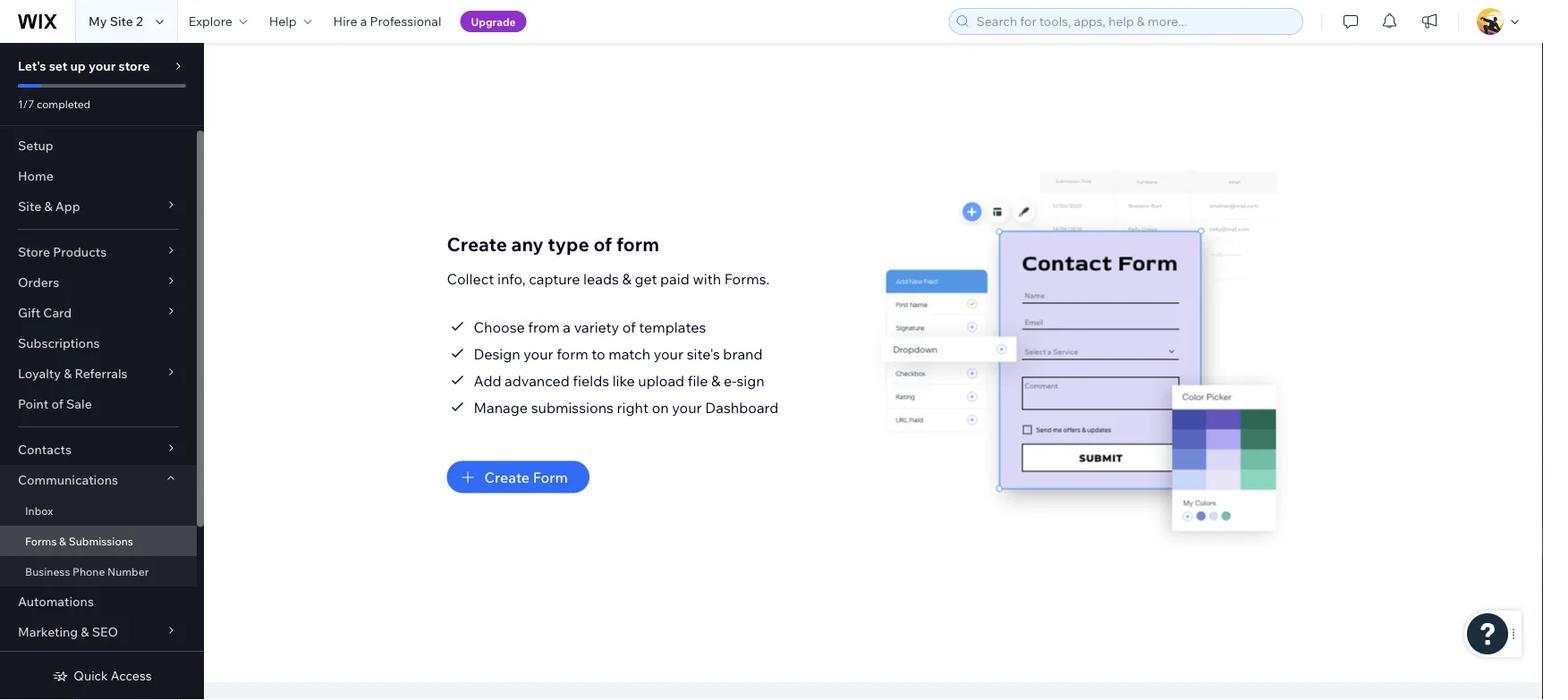 Task type: vqa. For each thing, say whether or not it's contained in the screenshot.
Hopp - Link in Bio
no



Task type: locate. For each thing, give the bounding box(es) containing it.
& left the app
[[44, 199, 52, 214]]

marketing & seo button
[[0, 617, 197, 648]]

your right on
[[672, 399, 702, 417]]

up
[[70, 58, 86, 74]]

& left e-
[[712, 372, 721, 390]]

0 horizontal spatial of
[[51, 396, 63, 412]]

point
[[18, 396, 49, 412]]

communications button
[[0, 465, 197, 496]]

hire
[[333, 13, 358, 29]]

& for submissions
[[59, 535, 66, 548]]

a inside 'choose from a variety of templates design your form to match your site's brand add advanced fields like upload file & e-sign manage submissions right on your dashboard'
[[563, 318, 571, 336]]

templates
[[639, 318, 706, 336]]

& left "seo"
[[81, 625, 89, 640]]

seo
[[92, 625, 118, 640]]

0 horizontal spatial site
[[18, 199, 41, 214]]

create for create form
[[485, 468, 530, 486]]

form
[[533, 468, 568, 486]]

& for referrals
[[64, 366, 72, 382]]

sale
[[66, 396, 92, 412]]

quick
[[74, 668, 108, 684]]

site down home
[[18, 199, 41, 214]]

form left to
[[557, 345, 589, 363]]

gift card button
[[0, 298, 197, 328]]

your right up at the top left of page
[[89, 58, 116, 74]]

Search for tools, apps, help & more... field
[[971, 9, 1298, 34]]

form
[[617, 233, 660, 256], [557, 345, 589, 363]]

0 vertical spatial create
[[447, 233, 507, 256]]

brand
[[723, 345, 763, 363]]

access
[[111, 668, 152, 684]]

your
[[89, 58, 116, 74], [524, 345, 554, 363], [654, 345, 684, 363], [672, 399, 702, 417]]

your inside sidebar element
[[89, 58, 116, 74]]

store products button
[[0, 237, 197, 268]]

communications
[[18, 473, 118, 488]]

of left sale
[[51, 396, 63, 412]]

& left get
[[622, 270, 632, 288]]

any
[[512, 233, 544, 256]]

1 horizontal spatial of
[[594, 233, 612, 256]]

a right from
[[563, 318, 571, 336]]

help button
[[258, 0, 323, 43]]

1 horizontal spatial a
[[563, 318, 571, 336]]

a right hire at the left of page
[[360, 13, 367, 29]]

subscriptions link
[[0, 328, 197, 359]]

phone
[[73, 565, 105, 579]]

with
[[693, 270, 721, 288]]

& right forms
[[59, 535, 66, 548]]

my
[[89, 13, 107, 29]]

help
[[269, 13, 297, 29]]

of up match
[[623, 318, 636, 336]]

& right loyalty
[[64, 366, 72, 382]]

subscriptions
[[18, 336, 100, 351]]

file
[[688, 372, 708, 390]]

create
[[447, 233, 507, 256], [485, 468, 530, 486]]

1 horizontal spatial form
[[617, 233, 660, 256]]

type
[[548, 233, 589, 256]]

design
[[474, 345, 521, 363]]

form up get
[[617, 233, 660, 256]]

card
[[43, 305, 72, 321]]

1 vertical spatial a
[[563, 318, 571, 336]]

number
[[107, 565, 149, 579]]

info,
[[498, 270, 526, 288]]

create up collect
[[447, 233, 507, 256]]

&
[[44, 199, 52, 214], [622, 270, 632, 288], [64, 366, 72, 382], [712, 372, 721, 390], [59, 535, 66, 548], [81, 625, 89, 640]]

setup link
[[0, 131, 197, 161]]

1 vertical spatial form
[[557, 345, 589, 363]]

paid
[[660, 270, 690, 288]]

your down 'templates'
[[654, 345, 684, 363]]

hire a professional
[[333, 13, 442, 29]]

0 vertical spatial site
[[110, 13, 133, 29]]

of inside 'choose from a variety of templates design your form to match your site's brand add advanced fields like upload file & e-sign manage submissions right on your dashboard'
[[623, 318, 636, 336]]

referrals
[[75, 366, 128, 382]]

store
[[18, 244, 50, 260]]

advanced
[[505, 372, 570, 390]]

home link
[[0, 161, 197, 192]]

0 horizontal spatial form
[[557, 345, 589, 363]]

& inside dropdown button
[[81, 625, 89, 640]]

& for app
[[44, 199, 52, 214]]

orders
[[18, 275, 59, 290]]

2 vertical spatial of
[[51, 396, 63, 412]]

1 vertical spatial of
[[623, 318, 636, 336]]

forms.
[[725, 270, 770, 288]]

match
[[609, 345, 651, 363]]

collect info, capture leads & get paid with forms.
[[447, 270, 770, 288]]

professional
[[370, 13, 442, 29]]

sign
[[737, 372, 765, 390]]

create inside button
[[485, 468, 530, 486]]

1 vertical spatial create
[[485, 468, 530, 486]]

site left the 2
[[110, 13, 133, 29]]

0 vertical spatial a
[[360, 13, 367, 29]]

of inside sidebar element
[[51, 396, 63, 412]]

1 vertical spatial site
[[18, 199, 41, 214]]

upload
[[638, 372, 685, 390]]

of right type
[[594, 233, 612, 256]]

2 horizontal spatial of
[[623, 318, 636, 336]]

create left form
[[485, 468, 530, 486]]

gift card
[[18, 305, 72, 321]]

0 vertical spatial of
[[594, 233, 612, 256]]

sidebar element
[[0, 43, 204, 701]]

leads
[[584, 270, 619, 288]]



Task type: describe. For each thing, give the bounding box(es) containing it.
completed
[[37, 97, 91, 111]]

1/7
[[18, 97, 34, 111]]

setup
[[18, 138, 53, 153]]

loyalty & referrals
[[18, 366, 128, 382]]

1/7 completed
[[18, 97, 91, 111]]

create form button
[[447, 461, 590, 494]]

inbox link
[[0, 496, 197, 526]]

marketing
[[18, 625, 78, 640]]

point of sale link
[[0, 389, 197, 420]]

& for seo
[[81, 625, 89, 640]]

create for create any type of form
[[447, 233, 507, 256]]

collect
[[447, 270, 494, 288]]

from
[[528, 318, 560, 336]]

let's
[[18, 58, 46, 74]]

right
[[617, 399, 649, 417]]

upgrade button
[[460, 11, 527, 32]]

contacts button
[[0, 435, 197, 465]]

variety
[[574, 318, 619, 336]]

capture
[[529, 270, 580, 288]]

automations link
[[0, 587, 197, 617]]

store
[[118, 58, 150, 74]]

on
[[652, 399, 669, 417]]

2
[[136, 13, 143, 29]]

upgrade
[[471, 15, 516, 28]]

1 horizontal spatial site
[[110, 13, 133, 29]]

submissions
[[531, 399, 614, 417]]

create any type of form
[[447, 233, 660, 256]]

store products
[[18, 244, 107, 260]]

app
[[55, 199, 80, 214]]

quick access button
[[52, 668, 152, 685]]

e-
[[724, 372, 737, 390]]

inbox
[[25, 504, 53, 518]]

home
[[18, 168, 53, 184]]

contacts
[[18, 442, 72, 458]]

my site 2
[[89, 13, 143, 29]]

gift
[[18, 305, 40, 321]]

loyalty
[[18, 366, 61, 382]]

point of sale
[[18, 396, 92, 412]]

set
[[49, 58, 67, 74]]

business
[[25, 565, 70, 579]]

get
[[635, 270, 657, 288]]

to
[[592, 345, 606, 363]]

loyalty & referrals button
[[0, 359, 197, 389]]

& inside 'choose from a variety of templates design your form to match your site's brand add advanced fields like upload file & e-sign manage submissions right on your dashboard'
[[712, 372, 721, 390]]

forms
[[25, 535, 57, 548]]

submissions
[[69, 535, 133, 548]]

site & app button
[[0, 192, 197, 222]]

hire a professional link
[[323, 0, 452, 43]]

quick access
[[74, 668, 152, 684]]

like
[[613, 372, 635, 390]]

add
[[474, 372, 502, 390]]

site inside popup button
[[18, 199, 41, 214]]

dashboard
[[705, 399, 779, 417]]

orders button
[[0, 268, 197, 298]]

forms & submissions link
[[0, 526, 197, 557]]

let's set up your store
[[18, 58, 150, 74]]

marketing & seo
[[18, 625, 118, 640]]

create form
[[485, 468, 568, 486]]

fields
[[573, 372, 609, 390]]

business phone number link
[[0, 557, 197, 587]]

explore
[[189, 13, 232, 29]]

site & app
[[18, 199, 80, 214]]

your up the advanced at the bottom of page
[[524, 345, 554, 363]]

0 horizontal spatial a
[[360, 13, 367, 29]]

0 vertical spatial form
[[617, 233, 660, 256]]

choose
[[474, 318, 525, 336]]

forms & submissions
[[25, 535, 133, 548]]

form inside 'choose from a variety of templates design your form to match your site's brand add advanced fields like upload file & e-sign manage submissions right on your dashboard'
[[557, 345, 589, 363]]

automations
[[18, 594, 94, 610]]

products
[[53, 244, 107, 260]]

business phone number
[[25, 565, 149, 579]]

site's
[[687, 345, 720, 363]]

manage
[[474, 399, 528, 417]]

choose from a variety of templates design your form to match your site's brand add advanced fields like upload file & e-sign manage submissions right on your dashboard
[[474, 318, 779, 417]]



